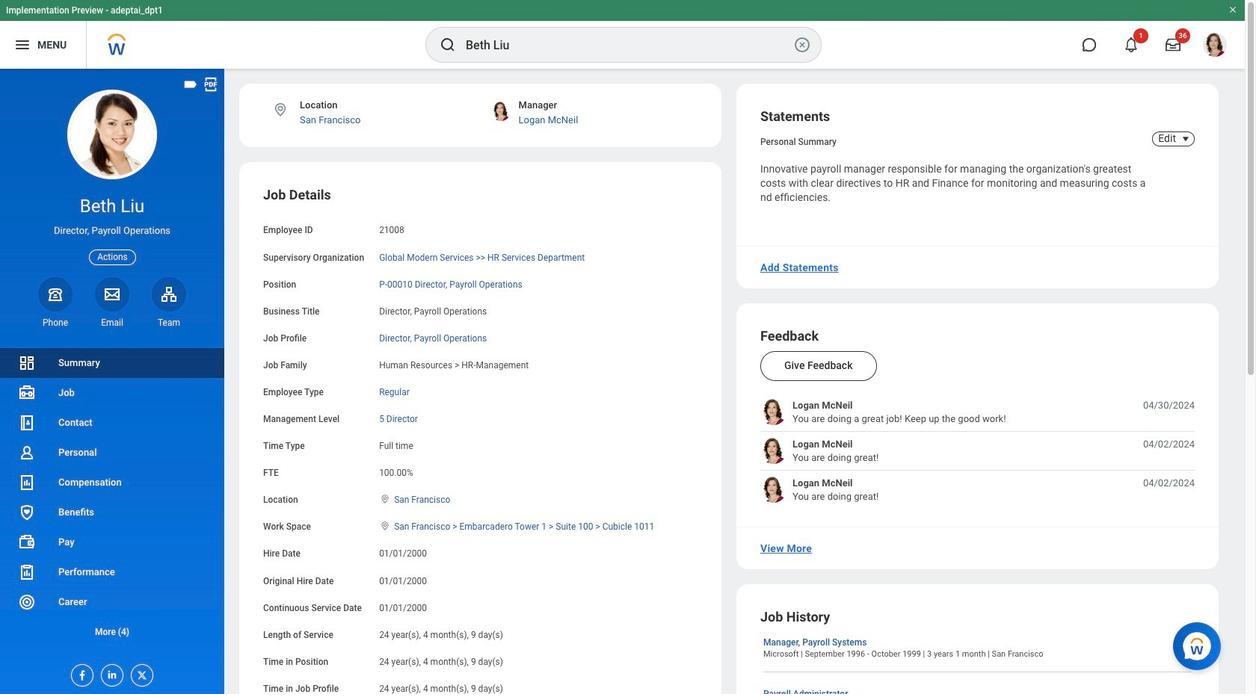 Task type: describe. For each thing, give the bounding box(es) containing it.
performance image
[[18, 564, 36, 582]]

career image
[[18, 594, 36, 612]]

job image
[[18, 384, 36, 402]]

linkedin image
[[102, 666, 118, 681]]

compensation image
[[18, 474, 36, 492]]

1 location image from the top
[[379, 495, 391, 505]]

inbox large image
[[1166, 37, 1181, 52]]

navigation pane region
[[0, 69, 224, 695]]

personal image
[[18, 444, 36, 462]]

view printable version (pdf) image
[[203, 76, 219, 93]]

full time element
[[379, 438, 413, 452]]

profile logan mcneil image
[[1204, 33, 1228, 60]]

phone beth liu element
[[38, 317, 73, 329]]

email beth liu element
[[95, 317, 129, 329]]

search image
[[439, 36, 457, 54]]

facebook image
[[72, 666, 88, 682]]

personal summary element
[[761, 134, 837, 147]]



Task type: locate. For each thing, give the bounding box(es) containing it.
banner
[[0, 0, 1246, 69]]

view team image
[[160, 286, 178, 304]]

2 location image from the top
[[379, 522, 391, 532]]

x circle image
[[794, 36, 812, 54]]

pay image
[[18, 534, 36, 552]]

0 vertical spatial employee's photo (logan mcneil) image
[[761, 400, 787, 426]]

benefits image
[[18, 504, 36, 522]]

phone image
[[45, 286, 66, 304]]

location image
[[379, 495, 391, 505], [379, 522, 391, 532]]

summary image
[[18, 355, 36, 373]]

Search Workday  search field
[[466, 28, 791, 61]]

team beth liu element
[[152, 317, 186, 329]]

justify image
[[13, 36, 31, 54]]

3 employee's photo (logan mcneil) image from the top
[[761, 478, 787, 504]]

location image
[[272, 102, 289, 118]]

0 vertical spatial location image
[[379, 495, 391, 505]]

x image
[[132, 666, 148, 682]]

close environment banner image
[[1229, 5, 1238, 14]]

1 vertical spatial employee's photo (logan mcneil) image
[[761, 439, 787, 465]]

employee's photo (logan mcneil) image
[[761, 400, 787, 426], [761, 439, 787, 465], [761, 478, 787, 504]]

1 employee's photo (logan mcneil) image from the top
[[761, 400, 787, 426]]

2 employee's photo (logan mcneil) image from the top
[[761, 439, 787, 465]]

group
[[263, 187, 698, 695]]

list
[[0, 349, 224, 648], [761, 400, 1195, 504]]

1 vertical spatial location image
[[379, 522, 391, 532]]

notifications large image
[[1124, 37, 1139, 52]]

0 horizontal spatial list
[[0, 349, 224, 648]]

mail image
[[103, 286, 121, 304]]

2 vertical spatial employee's photo (logan mcneil) image
[[761, 478, 787, 504]]

contact image
[[18, 414, 36, 432]]

1 horizontal spatial list
[[761, 400, 1195, 504]]

tag image
[[183, 76, 199, 93]]



Task type: vqa. For each thing, say whether or not it's contained in the screenshot.
Summary icon
yes



